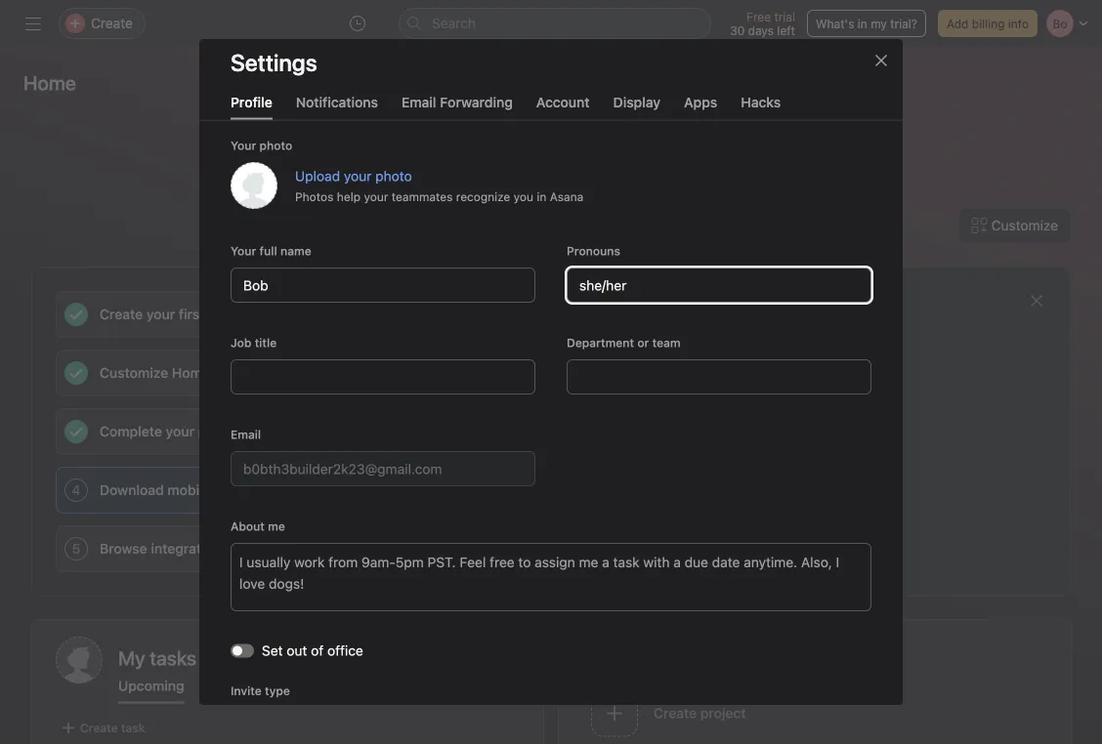 Task type: describe. For each thing, give the bounding box(es) containing it.
free trial 30 days left
[[730, 10, 796, 37]]

what's in my trial?
[[816, 17, 918, 30]]

create for create task
[[80, 722, 118, 736]]

job title
[[231, 336, 277, 349]]

view asana apps button
[[598, 538, 750, 573]]

customize home
[[100, 365, 210, 381]]

trial?
[[891, 17, 918, 30]]

step
[[804, 547, 832, 563]]

add billing info
[[947, 17, 1029, 30]]

forwarding
[[440, 94, 513, 110]]

recognize
[[456, 189, 511, 203]]

set out of office switch
[[231, 644, 254, 658]]

in inside what's in my trial? button
[[858, 17, 868, 30]]

photos
[[295, 189, 334, 203]]

email for email
[[231, 428, 261, 441]]

in inside 'upload your photo photos help your teammates recognize you in asana'
[[537, 189, 547, 203]]

add
[[947, 17, 969, 30]]

overdue
[[208, 678, 263, 695]]

free
[[747, 10, 771, 23]]

trial
[[775, 10, 796, 23]]

hacks button
[[741, 94, 781, 120]]

profile button
[[231, 94, 272, 120]]

completed
[[286, 678, 357, 695]]

email forwarding button
[[402, 94, 513, 120]]

search list box
[[399, 8, 712, 39]]

department or team
[[567, 336, 681, 349]]

30
[[730, 23, 745, 37]]

good
[[413, 143, 487, 180]]

teammates
[[392, 189, 453, 203]]

your for settings
[[231, 138, 256, 152]]

overdue button
[[208, 678, 263, 704]]

create project link
[[584, 684, 1048, 745]]

next
[[770, 547, 800, 563]]

apps button
[[684, 94, 718, 120]]

upload your photo photos help your teammates recognize you in asana
[[295, 167, 584, 203]]

left
[[777, 23, 796, 37]]

pronouns
[[567, 244, 621, 258]]

create task button
[[56, 715, 150, 742]]

set out of office
[[262, 643, 363, 659]]

notifications
[[296, 94, 378, 110]]

your profile
[[166, 424, 240, 440]]

search
[[432, 15, 476, 31]]

settings
[[231, 49, 317, 76]]

download mobile & desktop apps
[[100, 482, 316, 499]]

profile
[[231, 94, 272, 110]]

next step button
[[758, 538, 865, 573]]

display
[[614, 94, 661, 110]]

office
[[327, 643, 363, 659]]

display button
[[614, 94, 661, 120]]

your for photo
[[344, 167, 372, 184]]

my tasks
[[118, 647, 197, 670]]

title
[[255, 336, 277, 349]]

4
[[72, 482, 81, 499]]

upload new photo image
[[231, 162, 278, 209]]

completed button
[[286, 678, 357, 704]]

about
[[231, 520, 265, 533]]

upcoming
[[118, 678, 184, 695]]

notifications button
[[296, 94, 378, 120]]

mobile
[[168, 482, 211, 499]]

tuesday,
[[476, 119, 540, 137]]

first project
[[179, 306, 254, 323]]

account button
[[537, 94, 590, 120]]

or
[[638, 336, 649, 349]]

email forwarding
[[402, 94, 513, 110]]

your for first project
[[146, 306, 175, 323]]

next step
[[770, 547, 832, 563]]

I usually work from 9am-5pm PST. Feel free to assign me a task with a due date anytime. Also, I love dogs! text field
[[231, 543, 872, 611]]

download
[[100, 482, 164, 499]]

what's in my trial? button
[[807, 10, 927, 37]]

you
[[514, 189, 534, 203]]



Task type: locate. For each thing, give the bounding box(es) containing it.
email inside button
[[402, 94, 437, 110]]

my
[[871, 17, 887, 30]]

your left full
[[231, 244, 256, 258]]

0 horizontal spatial in
[[537, 189, 547, 203]]

me
[[268, 520, 285, 533]]

help
[[337, 189, 361, 203]]

asana inside 'upload your photo photos help your teammates recognize you in asana'
[[550, 189, 584, 203]]

24
[[608, 119, 627, 137]]

1 vertical spatial create
[[80, 722, 118, 736]]

1 vertical spatial your
[[364, 189, 388, 203]]

email left "forwarding"
[[402, 94, 437, 110]]

asana down afternoon,
[[550, 189, 584, 203]]

2 vertical spatial your
[[146, 306, 175, 323]]

0 horizontal spatial close image
[[874, 53, 890, 68]]

0 vertical spatial asana
[[550, 189, 584, 203]]

0 horizontal spatial asana
[[550, 189, 584, 203]]

create up customize home
[[100, 306, 143, 323]]

job
[[231, 336, 252, 349]]

1 horizontal spatial photo
[[376, 167, 412, 184]]

0 vertical spatial your
[[344, 167, 372, 184]]

in left my
[[858, 17, 868, 30]]

bob
[[636, 143, 690, 180]]

5
[[72, 541, 81, 557]]

full
[[260, 244, 277, 258]]

info
[[1009, 17, 1029, 30]]

1 vertical spatial close image
[[1029, 293, 1045, 309]]

customize button
[[960, 208, 1071, 243]]

asana inside button
[[664, 547, 703, 563]]

tuesday, october 24 good afternoon, bob
[[413, 119, 690, 180]]

1 horizontal spatial email
[[402, 94, 437, 110]]

my tasks link
[[118, 645, 519, 673]]

your
[[344, 167, 372, 184], [364, 189, 388, 203], [146, 306, 175, 323]]

create for create your first project
[[100, 306, 143, 323]]

hacks
[[741, 94, 781, 110]]

photo down profile button
[[260, 138, 293, 152]]

asana right view
[[664, 547, 703, 563]]

create
[[100, 306, 143, 323], [80, 722, 118, 736]]

photo inside 'upload your photo photos help your teammates recognize you in asana'
[[376, 167, 412, 184]]

of
[[311, 643, 324, 659]]

0 vertical spatial close image
[[874, 53, 890, 68]]

email up desktop apps
[[231, 428, 261, 441]]

days
[[748, 23, 774, 37]]

home
[[23, 71, 76, 94]]

create left task
[[80, 722, 118, 736]]

task
[[121, 722, 145, 736]]

your for your photo
[[231, 244, 256, 258]]

your full name
[[231, 244, 312, 258]]

create task
[[80, 722, 145, 736]]

complete your profile
[[100, 424, 240, 440]]

your
[[231, 138, 256, 152], [231, 244, 256, 258]]

asana
[[550, 189, 584, 203], [664, 547, 703, 563]]

account
[[537, 94, 590, 110]]

in
[[858, 17, 868, 30], [537, 189, 547, 203]]

search button
[[399, 8, 712, 39]]

customize
[[992, 217, 1059, 234]]

1 horizontal spatial in
[[858, 17, 868, 30]]

your photo
[[231, 138, 293, 152]]

team
[[653, 336, 681, 349]]

0 vertical spatial photo
[[260, 138, 293, 152]]

photo up teammates
[[376, 167, 412, 184]]

1 vertical spatial asana
[[664, 547, 703, 563]]

0 vertical spatial in
[[858, 17, 868, 30]]

type
[[265, 684, 290, 698]]

in right you
[[537, 189, 547, 203]]

about me
[[231, 520, 285, 533]]

0 vertical spatial your
[[231, 138, 256, 152]]

0 horizontal spatial photo
[[260, 138, 293, 152]]

&
[[214, 482, 224, 499]]

billing
[[972, 17, 1005, 30]]

department
[[567, 336, 634, 349]]

add billing info button
[[938, 10, 1038, 37]]

1 vertical spatial your
[[231, 244, 256, 258]]

add profile photo image
[[56, 637, 103, 684]]

1 vertical spatial in
[[537, 189, 547, 203]]

october
[[544, 119, 604, 137]]

invite type
[[231, 684, 290, 698]]

name
[[281, 244, 312, 258]]

view asana apps
[[630, 547, 737, 563]]

apps
[[706, 547, 737, 563]]

create project
[[654, 706, 746, 722]]

1 horizontal spatial close image
[[1029, 293, 1045, 309]]

invite
[[231, 684, 262, 698]]

2 your from the top
[[231, 244, 256, 258]]

Third-person pronouns (e.g. she/her/hers) text field
[[567, 267, 872, 303]]

your left first project
[[146, 306, 175, 323]]

upcoming button
[[118, 678, 184, 704]]

1 vertical spatial photo
[[376, 167, 412, 184]]

None text field
[[231, 267, 536, 303]]

0 horizontal spatial email
[[231, 428, 261, 441]]

create your first project
[[100, 306, 254, 323]]

1 vertical spatial email
[[231, 428, 261, 441]]

what's
[[816, 17, 855, 30]]

complete
[[100, 424, 162, 440]]

your up help
[[344, 167, 372, 184]]

your right help
[[364, 189, 388, 203]]

set
[[262, 643, 283, 659]]

upload your photo button
[[295, 167, 412, 184]]

create inside button
[[80, 722, 118, 736]]

view
[[630, 547, 660, 563]]

email for email forwarding
[[402, 94, 437, 110]]

1 horizontal spatial asana
[[664, 547, 703, 563]]

None text field
[[231, 359, 536, 394], [567, 359, 872, 394], [231, 451, 536, 486], [231, 359, 536, 394], [567, 359, 872, 394], [231, 451, 536, 486]]

your down profile button
[[231, 138, 256, 152]]

0 vertical spatial create
[[100, 306, 143, 323]]

close image
[[874, 53, 890, 68], [1029, 293, 1045, 309]]

photo
[[260, 138, 293, 152], [376, 167, 412, 184]]

0 vertical spatial email
[[402, 94, 437, 110]]

desktop apps
[[228, 482, 316, 499]]

upload
[[295, 167, 340, 184]]

close image down customize
[[1029, 293, 1045, 309]]

1 your from the top
[[231, 138, 256, 152]]

close image down my
[[874, 53, 890, 68]]

out
[[287, 643, 307, 659]]



Task type: vqa. For each thing, say whether or not it's contained in the screenshot.
the Add billing info
yes



